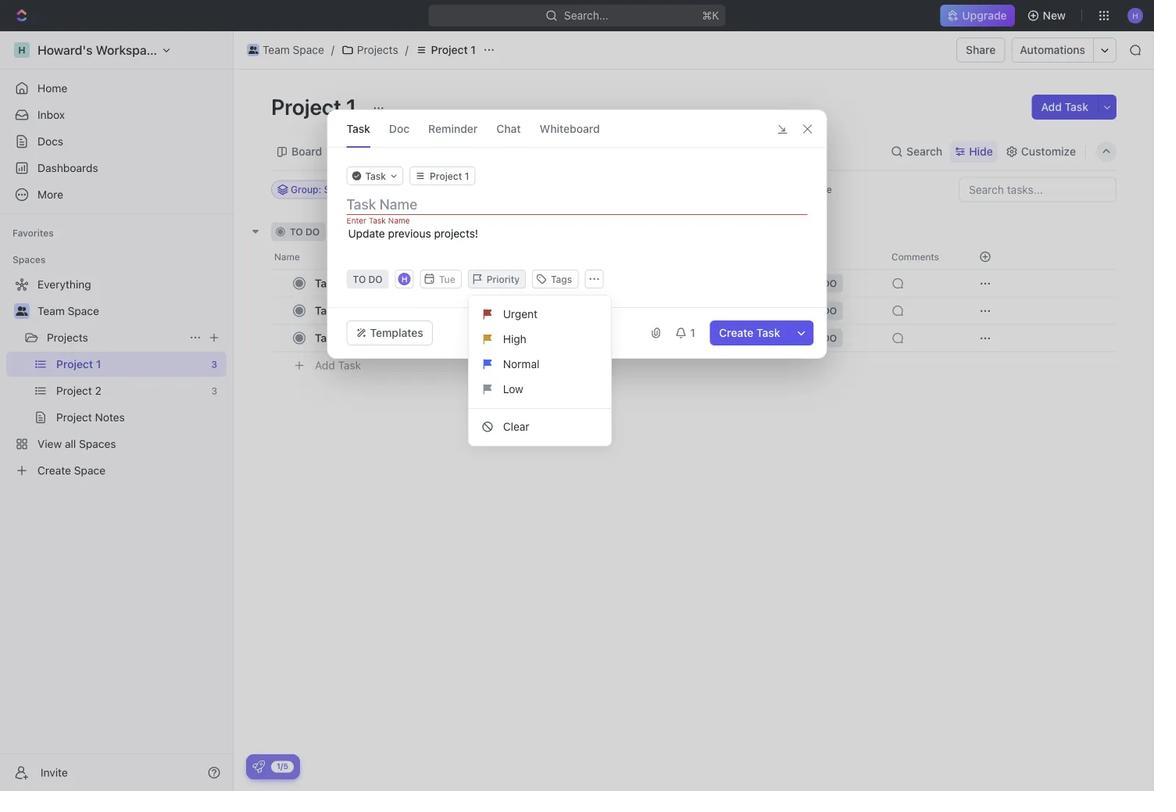 Task type: locate. For each thing, give the bounding box(es) containing it.
0 horizontal spatial space
[[68, 305, 99, 317]]

dialog containing task
[[327, 109, 828, 359]]

0 vertical spatial add task button
[[1032, 95, 1098, 120]]

0 horizontal spatial team space
[[38, 305, 99, 317]]

1 vertical spatial team space
[[38, 305, 99, 317]]

task inside create task button
[[757, 326, 781, 339]]

customize
[[1022, 145, 1077, 158]]

sidebar navigation
[[0, 31, 234, 791]]

task
[[1065, 100, 1089, 113], [347, 122, 371, 135], [407, 226, 428, 237], [757, 326, 781, 339], [315, 331, 339, 344], [338, 359, 361, 372]]

1 horizontal spatial projects link
[[338, 41, 402, 59]]

1 vertical spatial add
[[387, 226, 405, 237]]

previous
[[388, 227, 431, 240]]

whiteboard button
[[540, 110, 600, 147]]

team
[[263, 43, 290, 56], [38, 305, 65, 317]]

0 vertical spatial space
[[293, 43, 324, 56]]

1 horizontal spatial /
[[405, 43, 409, 56]]

projects link
[[338, 41, 402, 59], [47, 325, 183, 350]]

project
[[431, 43, 468, 56], [271, 93, 342, 119]]

0 horizontal spatial team
[[38, 305, 65, 317]]

task 3 link
[[311, 327, 542, 349]]

list link
[[348, 141, 370, 163]]

0 vertical spatial 1
[[471, 43, 476, 56]]

‎task for ‎task 2
[[315, 304, 339, 317]]

high button
[[475, 327, 605, 352]]

new
[[1043, 9, 1066, 22]]

add task right update
[[387, 226, 428, 237]]

0 horizontal spatial project 1
[[271, 93, 361, 119]]

calendar
[[399, 145, 445, 158]]

create task
[[720, 326, 781, 339]]

2 vertical spatial 1
[[342, 277, 347, 290]]

user group image
[[248, 46, 258, 54], [16, 306, 28, 316]]

search button
[[887, 141, 948, 163]]

home link
[[6, 76, 227, 101]]

gantt link
[[471, 141, 503, 163]]

task right create
[[757, 326, 781, 339]]

customize button
[[1001, 141, 1081, 163]]

Search tasks... text field
[[960, 178, 1116, 201]]

1 vertical spatial ‎task
[[315, 304, 339, 317]]

1 vertical spatial projects link
[[47, 325, 183, 350]]

task left projects!
[[407, 226, 428, 237]]

‎task for ‎task 1
[[315, 277, 339, 290]]

0 horizontal spatial hide
[[811, 184, 832, 195]]

2 horizontal spatial add task
[[1042, 100, 1089, 113]]

1 vertical spatial team space link
[[38, 299, 224, 324]]

add task for top add task button
[[1042, 100, 1089, 113]]

1 horizontal spatial projects
[[357, 43, 398, 56]]

0 horizontal spatial project
[[271, 93, 342, 119]]

tree containing team space
[[6, 272, 227, 483]]

projects
[[357, 43, 398, 56], [47, 331, 88, 344]]

hide button
[[805, 180, 839, 199]]

team space link inside tree
[[38, 299, 224, 324]]

1 vertical spatial project
[[271, 93, 342, 119]]

1 horizontal spatial project 1
[[431, 43, 476, 56]]

‎task 1
[[315, 277, 347, 290]]

add task button up 'customize'
[[1032, 95, 1098, 120]]

add down task 3
[[315, 359, 335, 372]]

1 vertical spatial team
[[38, 305, 65, 317]]

/
[[331, 43, 335, 56], [405, 43, 409, 56]]

1/5
[[277, 762, 288, 771]]

0 vertical spatial projects
[[357, 43, 398, 56]]

add up 'customize'
[[1042, 100, 1062, 113]]

add
[[1042, 100, 1062, 113], [387, 226, 405, 237], [315, 359, 335, 372]]

1 vertical spatial add task
[[387, 226, 428, 237]]

1 vertical spatial space
[[68, 305, 99, 317]]

0 horizontal spatial /
[[331, 43, 335, 56]]

0 vertical spatial project
[[431, 43, 468, 56]]

3
[[338, 226, 344, 237], [342, 331, 349, 344]]

team inside sidebar "navigation"
[[38, 305, 65, 317]]

docs
[[38, 135, 63, 148]]

1 vertical spatial user group image
[[16, 306, 28, 316]]

⌘k
[[703, 9, 720, 22]]

hide
[[970, 145, 994, 158], [811, 184, 832, 195]]

2 vertical spatial add task
[[315, 359, 361, 372]]

clear button
[[475, 414, 605, 439]]

2 vertical spatial add
[[315, 359, 335, 372]]

dialog
[[327, 109, 828, 359]]

automations button
[[1013, 38, 1094, 62]]

0 vertical spatial projects link
[[338, 41, 402, 59]]

0 horizontal spatial user group image
[[16, 306, 28, 316]]

1 horizontal spatial hide
[[970, 145, 994, 158]]

normal
[[503, 358, 540, 371]]

0 horizontal spatial add
[[315, 359, 335, 372]]

tree
[[6, 272, 227, 483]]

1 horizontal spatial project
[[431, 43, 468, 56]]

2 horizontal spatial add
[[1042, 100, 1062, 113]]

update
[[348, 227, 385, 240]]

0 horizontal spatial projects
[[47, 331, 88, 344]]

0 vertical spatial team space link
[[243, 41, 328, 59]]

0 vertical spatial project 1
[[431, 43, 476, 56]]

upgrade
[[963, 9, 1007, 22]]

whiteboard
[[540, 122, 600, 135]]

1 vertical spatial 1
[[346, 93, 357, 119]]

0 vertical spatial team space
[[263, 43, 324, 56]]

1 vertical spatial hide
[[811, 184, 832, 195]]

board link
[[288, 141, 322, 163]]

2 / from the left
[[405, 43, 409, 56]]

upgrade link
[[941, 5, 1015, 27]]

doc
[[389, 122, 410, 135]]

add task button down task 3
[[308, 356, 368, 375]]

add right update
[[387, 226, 405, 237]]

table
[[532, 145, 560, 158]]

team space
[[263, 43, 324, 56], [38, 305, 99, 317]]

3 left update
[[338, 226, 344, 237]]

0 vertical spatial team
[[263, 43, 290, 56]]

‎task up ‎task 2
[[315, 277, 339, 290]]

add for bottom add task button
[[315, 359, 335, 372]]

inbox link
[[6, 102, 227, 127]]

tree inside sidebar "navigation"
[[6, 272, 227, 483]]

task down ‎task 2
[[315, 331, 339, 344]]

task up 'customize'
[[1065, 100, 1089, 113]]

create task button
[[710, 321, 790, 346]]

add task
[[1042, 100, 1089, 113], [387, 226, 428, 237], [315, 359, 361, 372]]

space inside tree
[[68, 305, 99, 317]]

list
[[469, 302, 611, 439]]

share
[[966, 43, 996, 56]]

create
[[720, 326, 754, 339]]

team space link
[[243, 41, 328, 59], [38, 299, 224, 324]]

task button
[[347, 110, 371, 147]]

add task up 'customize'
[[1042, 100, 1089, 113]]

‎task left 2
[[315, 304, 339, 317]]

add task button
[[1032, 95, 1098, 120], [368, 222, 434, 241], [308, 356, 368, 375]]

onboarding checklist button element
[[253, 761, 265, 773]]

chat button
[[497, 110, 521, 147]]

0 horizontal spatial projects link
[[47, 325, 183, 350]]

1 horizontal spatial add task
[[387, 226, 428, 237]]

1 horizontal spatial user group image
[[248, 46, 258, 54]]

1 vertical spatial 3
[[342, 331, 349, 344]]

inbox
[[38, 108, 65, 121]]

0 horizontal spatial add task
[[315, 359, 361, 372]]

1
[[471, 43, 476, 56], [346, 93, 357, 119], [342, 277, 347, 290]]

1 ‎task from the top
[[315, 277, 339, 290]]

0 vertical spatial add
[[1042, 100, 1062, 113]]

0 vertical spatial hide
[[970, 145, 994, 158]]

1 vertical spatial projects
[[47, 331, 88, 344]]

0 vertical spatial add task
[[1042, 100, 1089, 113]]

1 horizontal spatial team space link
[[243, 41, 328, 59]]

hide inside hide button
[[811, 184, 832, 195]]

3 down 2
[[342, 331, 349, 344]]

task 3
[[315, 331, 349, 344]]

favorites
[[13, 228, 54, 238]]

spaces
[[13, 254, 46, 265]]

reminder
[[429, 122, 478, 135]]

‎task
[[315, 277, 339, 290], [315, 304, 339, 317]]

1 horizontal spatial team
[[263, 43, 290, 56]]

0 horizontal spatial team space link
[[38, 299, 224, 324]]

2 ‎task from the top
[[315, 304, 339, 317]]

add task button up ‎task 1 link
[[368, 222, 434, 241]]

0 vertical spatial ‎task
[[315, 277, 339, 290]]

add task down task 3
[[315, 359, 361, 372]]

space
[[293, 43, 324, 56], [68, 305, 99, 317]]

project 1
[[431, 43, 476, 56], [271, 93, 361, 119]]



Task type: vqa. For each thing, say whether or not it's contained in the screenshot.
tags
no



Task type: describe. For each thing, give the bounding box(es) containing it.
2 vertical spatial add task button
[[308, 356, 368, 375]]

invite
[[41, 766, 68, 779]]

priority button
[[468, 270, 526, 288]]

projects inside tree
[[47, 331, 88, 344]]

automations
[[1021, 43, 1086, 56]]

onboarding checklist button image
[[253, 761, 265, 773]]

clear
[[503, 420, 530, 433]]

2
[[342, 304, 348, 317]]

calendar link
[[396, 141, 445, 163]]

search...
[[564, 9, 609, 22]]

new button
[[1022, 3, 1076, 28]]

urgent button
[[475, 302, 605, 327]]

low button
[[475, 377, 605, 402]]

list
[[351, 145, 370, 158]]

1 horizontal spatial space
[[293, 43, 324, 56]]

add task for bottom add task button
[[315, 359, 361, 372]]

to
[[290, 226, 303, 237]]

task up "list"
[[347, 122, 371, 135]]

gantt
[[474, 145, 503, 158]]

high
[[503, 333, 527, 346]]

task down task 3
[[338, 359, 361, 372]]

‎task 2
[[315, 304, 348, 317]]

dashboards link
[[6, 156, 227, 181]]

0 vertical spatial user group image
[[248, 46, 258, 54]]

board
[[292, 145, 322, 158]]

1 horizontal spatial team space
[[263, 43, 324, 56]]

share button
[[957, 38, 1006, 63]]

team space inside tree
[[38, 305, 99, 317]]

add for top add task button
[[1042, 100, 1062, 113]]

0 vertical spatial 3
[[338, 226, 344, 237]]

search
[[907, 145, 943, 158]]

hide button
[[951, 141, 998, 163]]

do
[[306, 226, 320, 237]]

docs link
[[6, 129, 227, 154]]

normal button
[[475, 352, 605, 377]]

user group image inside sidebar "navigation"
[[16, 306, 28, 316]]

favorites button
[[6, 224, 60, 242]]

1 vertical spatial project 1
[[271, 93, 361, 119]]

projects!
[[434, 227, 479, 240]]

chat
[[497, 122, 521, 135]]

task inside task 3 link
[[315, 331, 339, 344]]

priority
[[487, 274, 520, 285]]

low
[[503, 383, 524, 396]]

1 vertical spatial add task button
[[368, 222, 434, 241]]

table link
[[529, 141, 560, 163]]

doc button
[[389, 110, 410, 147]]

reminder button
[[429, 110, 478, 147]]

home
[[38, 82, 67, 95]]

dashboards
[[38, 161, 98, 174]]

project 1 link
[[412, 41, 480, 59]]

list containing urgent
[[469, 302, 611, 439]]

Task Name text field
[[347, 195, 811, 213]]

hide inside hide dropdown button
[[970, 145, 994, 158]]

1 horizontal spatial add
[[387, 226, 405, 237]]

priority button
[[468, 270, 526, 288]]

update previous projects!
[[348, 227, 479, 240]]

to do
[[290, 226, 320, 237]]

‎task 1 link
[[311, 272, 542, 295]]

1 / from the left
[[331, 43, 335, 56]]

urgent
[[503, 308, 538, 321]]

‎task 2 link
[[311, 299, 542, 322]]



